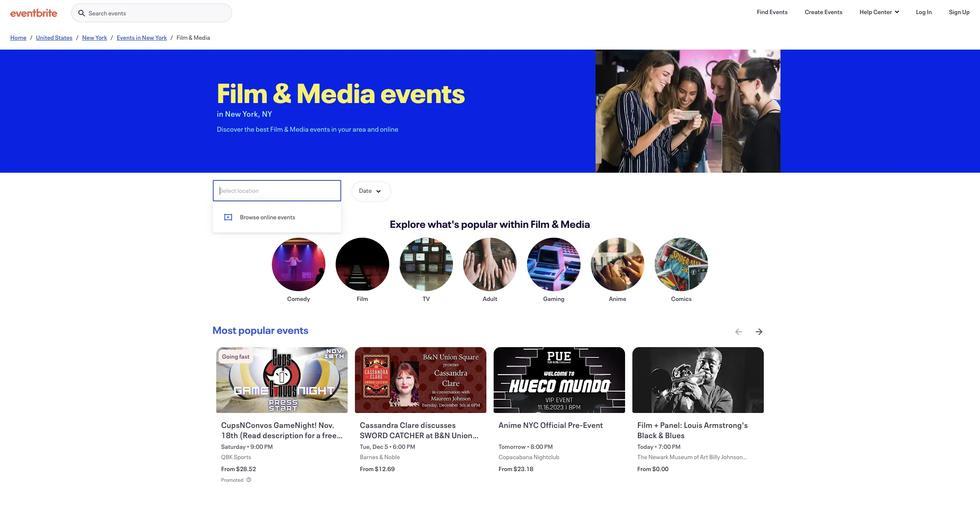 Task type: describe. For each thing, give the bounding box(es) containing it.
promoted
[[221, 477, 243, 484]]

sign up link
[[943, 3, 977, 21]]

gaming
[[543, 295, 565, 303]]

tv link
[[400, 238, 453, 303]]

create
[[805, 8, 823, 16]]

2 horizontal spatial in
[[331, 125, 337, 134]]

for
[[305, 431, 315, 441]]

$28.52
[[236, 466, 256, 474]]

free
[[322, 431, 337, 441]]

$23.18
[[514, 466, 534, 474]]

film + panel: louis armstrong's black & blues primary image image
[[632, 348, 764, 414]]

browse
[[240, 213, 259, 221]]

official
[[540, 421, 567, 431]]

states
[[55, 33, 73, 42]]

from inside tomorrow • 8:00 pm copacabana nightclub from $23.18
[[499, 466, 513, 474]]

barnes
[[360, 454, 378, 462]]

event
[[583, 421, 603, 431]]

cassandra clare discusses sword catcher at b&n union square link
[[360, 421, 483, 451]]

search events button
[[71, 3, 232, 23]]

search
[[89, 9, 107, 17]]

best
[[256, 125, 269, 134]]

pm inside the film + panel: louis armstrong's black & blues today • 7:00 pm the newark museum of art billy johnson auditorium
[[672, 443, 681, 452]]

+
[[654, 421, 659, 431]]

tomorrow
[[499, 443, 526, 452]]

find
[[757, 8, 769, 16]]

log in link
[[909, 3, 939, 21]]

• inside tomorrow • 8:00 pm copacabana nightclub from $23.18
[[527, 443, 530, 452]]

events for create events
[[825, 8, 843, 16]]

home link
[[10, 33, 26, 42]]

black
[[638, 431, 657, 441]]

2 york from the left
[[155, 33, 167, 42]]

anime nyc official pre-event link
[[499, 421, 622, 442]]

8:00
[[531, 443, 543, 452]]

film & media events in new york, ny
[[217, 75, 465, 119]]

today
[[638, 443, 654, 452]]

events inside 'film & media events in new york, ny'
[[381, 75, 465, 110]]

a
[[316, 431, 321, 441]]

dec
[[373, 443, 383, 452]]

tue,
[[360, 443, 372, 452]]

film + panel: louis armstrong's black & blues today • 7:00 pm the newark museum of art billy johnson auditorium
[[638, 421, 748, 470]]

browse online events
[[240, 213, 295, 221]]

within
[[500, 218, 529, 231]]

fast
[[239, 353, 250, 361]]

5
[[385, 443, 388, 452]]

0 horizontal spatial events
[[117, 33, 135, 42]]

6:00
[[393, 443, 406, 452]]

anime for anime nyc official pre-event
[[499, 421, 522, 431]]

noble
[[384, 454, 400, 462]]

1 york from the left
[[95, 33, 107, 42]]

catcher
[[390, 431, 424, 441]]

qbk
[[221, 454, 233, 462]]

1 horizontal spatial popular
[[461, 218, 498, 231]]

0 vertical spatial in
[[136, 33, 141, 42]]

center
[[874, 8, 892, 16]]

find events link
[[750, 3, 795, 21]]

cupsnconvos gamenight! nov. 18th (read description for a free session!) 21+
[[221, 421, 337, 451]]

3 / from the left
[[111, 33, 113, 42]]

b&n
[[435, 431, 450, 441]]

auditorium
[[638, 462, 667, 470]]

[object object] image
[[596, 50, 781, 173]]

cupsnconvos gamenight! nov. 18th (read description for a free session!) 21+ link
[[221, 421, 345, 451]]

home
[[10, 33, 26, 42]]

7:00
[[658, 443, 671, 452]]

media inside 'film & media events in new york, ny'
[[297, 75, 376, 110]]

nightclub
[[534, 454, 560, 462]]

find events
[[757, 8, 788, 16]]

going
[[222, 353, 238, 361]]

saturday
[[221, 443, 246, 452]]

york,
[[243, 109, 260, 119]]

tomorrow • 8:00 pm copacabana nightclub from $23.18
[[499, 443, 560, 474]]

new for home
[[82, 33, 94, 42]]

log in
[[916, 8, 932, 16]]

armstrong's
[[704, 421, 748, 431]]

date button
[[351, 182, 391, 202]]

& inside the film + panel: louis armstrong's black & blues today • 7:00 pm the newark museum of art billy johnson auditorium
[[659, 431, 664, 441]]

sign up
[[949, 8, 970, 16]]

• inside 'saturday • 9:00 pm qbk sports from $28.52'
[[247, 443, 249, 452]]

create events
[[805, 8, 843, 16]]

explore what's popular within film & media
[[390, 218, 590, 231]]

4 / from the left
[[170, 33, 173, 42]]

from inside tue, dec 5 •  6:00 pm barnes & noble from $12.69
[[360, 466, 374, 474]]

blues
[[665, 431, 685, 441]]

nyc
[[523, 421, 539, 431]]

tue, dec 5 •  6:00 pm barnes & noble from $12.69
[[360, 443, 415, 474]]

arrow right chunky_svg image
[[754, 327, 764, 337]]

cupsnconvos gamenight! nov. 18th (read description for a free session!) 21+ primary image image
[[216, 348, 348, 414]]

• inside tue, dec 5 •  6:00 pm barnes & noble from $12.69
[[389, 443, 392, 452]]

from inside 'saturday • 9:00 pm qbk sports from $28.52'
[[221, 466, 235, 474]]

arrow left chunky_svg image
[[733, 327, 744, 337]]

film + panel: louis armstrong's black & blues link
[[638, 421, 761, 442]]

• inside the film + panel: louis armstrong's black & blues today • 7:00 pm the newark museum of art billy johnson auditorium
[[655, 443, 657, 452]]

anime nyc official pre-event primary image image
[[494, 348, 625, 414]]

9:00
[[251, 443, 263, 452]]

sports
[[234, 454, 251, 462]]

united states link
[[36, 33, 73, 42]]



Task type: locate. For each thing, give the bounding box(es) containing it.
0 horizontal spatial york
[[95, 33, 107, 42]]

description
[[263, 431, 303, 441]]

$0.00
[[652, 466, 669, 474]]

clare
[[400, 421, 419, 431]]

1 horizontal spatial events
[[770, 8, 788, 16]]

popular left within
[[461, 218, 498, 231]]

date
[[359, 187, 372, 195]]

cassandra clare discusses sword catcher at b&n union square primary image image
[[355, 348, 487, 414]]

ny
[[262, 109, 272, 119]]

comics
[[671, 295, 692, 303]]

square
[[360, 441, 386, 451]]

pm right 9:00
[[264, 443, 273, 452]]

going fast
[[222, 353, 250, 361]]

1 vertical spatial anime
[[499, 421, 522, 431]]

events right create
[[825, 8, 843, 16]]

• left 9:00
[[247, 443, 249, 452]]

online inside button
[[260, 213, 277, 221]]

pm up museum on the right bottom of page
[[672, 443, 681, 452]]

pm right "6:00"
[[407, 443, 415, 452]]

from up promoted on the bottom left
[[221, 466, 235, 474]]

online right and
[[380, 125, 399, 134]]

• right 5
[[389, 443, 392, 452]]

2 • from the left
[[389, 443, 392, 452]]

union
[[452, 431, 473, 441]]

art
[[700, 454, 708, 462]]

new inside 'film & media events in new york, ny'
[[225, 109, 241, 119]]

comics link
[[655, 238, 708, 303]]

pm inside tue, dec 5 •  6:00 pm barnes & noble from $12.69
[[407, 443, 415, 452]]

in left your
[[331, 125, 337, 134]]

3 pm from the left
[[544, 443, 553, 452]]

of
[[694, 454, 699, 462]]

and
[[367, 125, 379, 134]]

most
[[213, 324, 237, 337]]

help
[[860, 8, 872, 16]]

cupsnconvos
[[221, 421, 272, 431]]

4 • from the left
[[655, 443, 657, 452]]

1 pm from the left
[[264, 443, 273, 452]]

& inside 'film & media events in new york, ny'
[[273, 75, 292, 110]]

film inside the film + panel: louis armstrong's black & blues today • 7:00 pm the newark museum of art billy johnson auditorium
[[638, 421, 653, 431]]

2 / from the left
[[76, 33, 79, 42]]

1 from from the left
[[221, 466, 235, 474]]

from $0.00
[[638, 466, 669, 474]]

film inside 'film & media events in new york, ny'
[[217, 75, 268, 110]]

1 horizontal spatial in
[[217, 109, 223, 119]]

session!)
[[221, 441, 254, 451]]

browse online events button
[[213, 205, 341, 229]]

18th
[[221, 431, 238, 441]]

your
[[338, 125, 351, 134]]

& inside tue, dec 5 •  6:00 pm barnes & noble from $12.69
[[379, 454, 383, 462]]

• left 8:00 on the right bottom of page
[[527, 443, 530, 452]]

film inside "link"
[[357, 295, 368, 303]]

1 horizontal spatial new
[[142, 33, 154, 42]]

pre-
[[568, 421, 583, 431]]

discover
[[217, 125, 243, 134]]

from down barnes
[[360, 466, 374, 474]]

pm inside 'saturday • 9:00 pm qbk sports from $28.52'
[[264, 443, 273, 452]]

(read
[[240, 431, 261, 441]]

sign
[[949, 8, 961, 16]]

events for find events
[[770, 8, 788, 16]]

sword
[[360, 431, 388, 441]]

most popular events
[[213, 324, 309, 337]]

search events
[[89, 9, 126, 17]]

help center
[[860, 8, 892, 16]]

2 horizontal spatial events
[[825, 8, 843, 16]]

newark
[[649, 454, 669, 462]]

online
[[380, 125, 399, 134], [260, 213, 277, 221]]

0 horizontal spatial online
[[260, 213, 277, 221]]

discover the best film & media events in your area and online
[[217, 125, 399, 134]]

york
[[95, 33, 107, 42], [155, 33, 167, 42]]

0 horizontal spatial popular
[[239, 324, 275, 337]]

media
[[194, 33, 210, 42], [297, 75, 376, 110], [290, 125, 309, 134], [561, 218, 590, 231]]

Select location text field
[[213, 181, 340, 201]]

• left the 7:00
[[655, 443, 657, 452]]

0 vertical spatial anime
[[609, 295, 626, 303]]

in up discover
[[217, 109, 223, 119]]

new down search events button
[[142, 33, 154, 42]]

/ right home
[[30, 33, 33, 42]]

0 horizontal spatial anime
[[499, 421, 522, 431]]

2 from from the left
[[360, 466, 374, 474]]

online right browse
[[260, 213, 277, 221]]

explore
[[390, 218, 426, 231]]

pm inside tomorrow • 8:00 pm copacabana nightclub from $23.18
[[544, 443, 553, 452]]

what's
[[428, 218, 459, 231]]

from down copacabana
[[499, 466, 513, 474]]

gaming link
[[527, 238, 581, 303]]

events right find
[[770, 8, 788, 16]]

anime nyc official pre-event
[[499, 421, 603, 431]]

/ right the events in new york link
[[170, 33, 173, 42]]

johnson
[[721, 454, 743, 462]]

new up discover
[[225, 109, 241, 119]]

1 horizontal spatial anime
[[609, 295, 626, 303]]

2 horizontal spatial new
[[225, 109, 241, 119]]

1 horizontal spatial york
[[155, 33, 167, 42]]

in inside 'film & media events in new york, ny'
[[217, 109, 223, 119]]

1 vertical spatial popular
[[239, 324, 275, 337]]

museum
[[670, 454, 693, 462]]

0 vertical spatial online
[[380, 125, 399, 134]]

billy
[[709, 454, 720, 462]]

pm
[[264, 443, 273, 452], [407, 443, 415, 452], [544, 443, 553, 452], [672, 443, 681, 452]]

0 horizontal spatial in
[[136, 33, 141, 42]]

1 • from the left
[[247, 443, 249, 452]]

film
[[177, 33, 188, 42], [217, 75, 268, 110], [270, 125, 283, 134], [531, 218, 550, 231], [357, 295, 368, 303], [638, 421, 653, 431]]

2 vertical spatial in
[[331, 125, 337, 134]]

adult link
[[463, 238, 517, 303]]

events down the search events
[[117, 33, 135, 42]]

4 pm from the left
[[672, 443, 681, 452]]

pm up nightclub
[[544, 443, 553, 452]]

copacabana
[[499, 454, 533, 462]]

1 / from the left
[[30, 33, 33, 42]]

0 horizontal spatial new
[[82, 33, 94, 42]]

3 • from the left
[[527, 443, 530, 452]]

1 vertical spatial in
[[217, 109, 223, 119]]

popular up the fast
[[239, 324, 275, 337]]

1 horizontal spatial online
[[380, 125, 399, 134]]

anime link
[[591, 238, 645, 303]]

york down search
[[95, 33, 107, 42]]

in
[[927, 8, 932, 16]]

$12.69
[[375, 466, 395, 474]]

at
[[426, 431, 433, 441]]

1 vertical spatial online
[[260, 213, 277, 221]]

2 pm from the left
[[407, 443, 415, 452]]

anime for anime
[[609, 295, 626, 303]]

/
[[30, 33, 33, 42], [76, 33, 79, 42], [111, 33, 113, 42], [170, 33, 173, 42]]

eventbrite image
[[10, 9, 57, 17]]

louis
[[684, 421, 703, 431]]

home / united states / new york / events in new york / film & media
[[10, 33, 210, 42]]

panel:
[[660, 421, 683, 431]]

4 from from the left
[[638, 466, 651, 474]]

in
[[136, 33, 141, 42], [217, 109, 223, 119], [331, 125, 337, 134]]

new right states
[[82, 33, 94, 42]]

the
[[244, 125, 255, 134]]

most popular events link
[[213, 324, 309, 337]]

/ right new york link
[[111, 33, 113, 42]]

log
[[916, 8, 926, 16]]

from
[[221, 466, 235, 474], [360, 466, 374, 474], [499, 466, 513, 474], [638, 466, 651, 474]]

new for film
[[225, 109, 241, 119]]

0 vertical spatial popular
[[461, 218, 498, 231]]

/ right states
[[76, 33, 79, 42]]

21+
[[255, 441, 269, 451]]

3 from from the left
[[499, 466, 513, 474]]

from down "the" at the right bottom
[[638, 466, 651, 474]]

gamenight!
[[274, 421, 317, 431]]

cassandra clare discusses sword catcher at b&n union square
[[360, 421, 473, 451]]

new york link
[[82, 33, 107, 42]]

anime
[[609, 295, 626, 303], [499, 421, 522, 431]]

york down search events button
[[155, 33, 167, 42]]

in down search events button
[[136, 33, 141, 42]]



Task type: vqa. For each thing, say whether or not it's contained in the screenshot.
Cassandra Clare Discusses Sword Catcher At B&N Union Square link
yes



